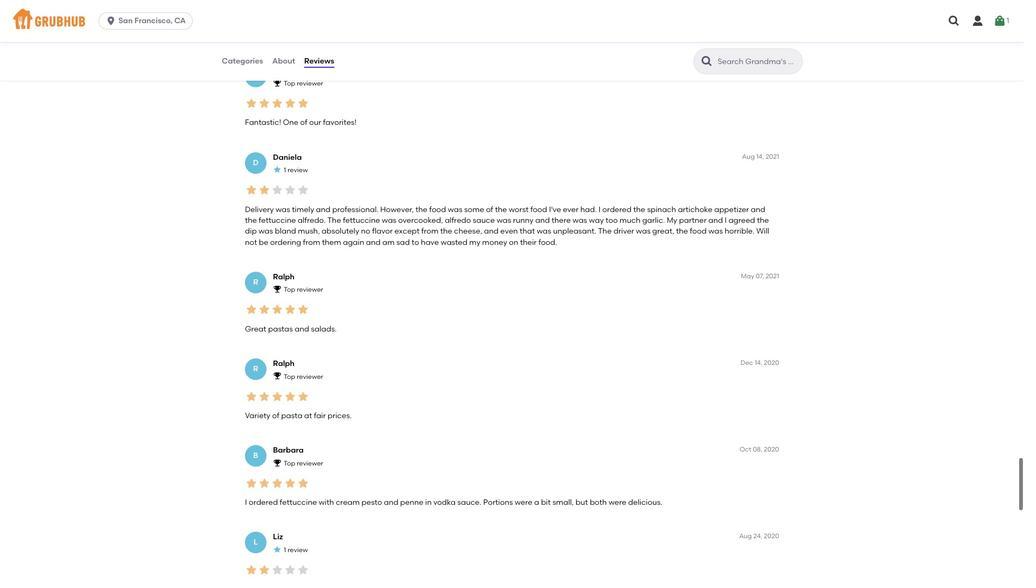 Task type: vqa. For each thing, say whether or not it's contained in the screenshot.
Variety on the left bottom
yes



Task type: locate. For each thing, give the bounding box(es) containing it.
4 trophy icon image from the top
[[273, 459, 282, 467]]

one up categories
[[245, 31, 261, 41]]

of inside delivery was timely and professional. however, the food was some of the worst food i've ever had. i ordered the spinach artichoke appetizer and the fettuccine alfredo. the fettuccine was overcooked, alfredo sauce was runny and there was way too much garlic. my partner and i agreed the dip was bland mush, absolutely no flavor except from the cheese, and even that was unpleasant.   the driver was great, the food was horrible. will not be ordering from them again and am sad to have wasted my money on their food.
[[486, 205, 494, 214]]

b down categories
[[253, 71, 258, 80]]

2 vertical spatial 2020
[[764, 533, 780, 541]]

our up "about"
[[271, 31, 284, 41]]

reviewer down 'barbara'
[[297, 460, 323, 468]]

top reviewer up great pastas and salads.
[[284, 286, 323, 294]]

food down partner
[[690, 227, 707, 236]]

svg image for 1
[[994, 15, 1007, 27]]

1 horizontal spatial i
[[599, 205, 601, 214]]

2 b from the top
[[253, 452, 258, 461]]

ralph
[[273, 273, 295, 282], [273, 359, 295, 369]]

1 2020 from the top
[[764, 359, 780, 367]]

pasta
[[281, 412, 303, 421]]

top up great pastas and salads.
[[284, 286, 295, 294]]

1 b from the top
[[253, 71, 258, 80]]

and down appetizer
[[709, 216, 723, 225]]

top down 'barbara'
[[284, 460, 295, 468]]

ordering
[[270, 238, 301, 247]]

from down mush,
[[303, 238, 320, 247]]

2 svg image from the left
[[972, 15, 985, 27]]

with
[[319, 498, 334, 508]]

1 r from the top
[[253, 278, 258, 287]]

the up dip
[[245, 216, 257, 225]]

fantastic!
[[245, 118, 281, 127]]

1 vertical spatial the
[[598, 227, 612, 236]]

review for daniela
[[288, 167, 308, 174]]

3 2020 from the top
[[764, 533, 780, 541]]

top reviewer up at
[[284, 373, 323, 381]]

trophy icon image up pasta at the bottom of page
[[273, 372, 282, 381]]

their
[[520, 238, 537, 247]]

4 top from the top
[[284, 460, 295, 468]]

trophy icon image for pastas
[[273, 285, 282, 294]]

2020 right 08,
[[764, 446, 780, 454]]

one right fantastic!
[[283, 118, 299, 127]]

2021 for delivery was timely and professional. however, the food was some of the worst food i've ever had. i ordered the spinach artichoke appetizer and the fettuccine alfredo. the fettuccine was overcooked, alfredo sauce was runny and there was way too much garlic. my partner and i agreed the dip was bland mush, absolutely no flavor except from the cheese, and even that was unpleasant.   the driver was great, the food was horrible. will not be ordering from them again and am sad to have wasted my money on their food.
[[766, 153, 780, 160]]

a
[[535, 498, 540, 508]]

star icon image
[[245, 97, 258, 110], [258, 97, 271, 110], [271, 97, 284, 110], [284, 97, 297, 110], [297, 97, 310, 110], [273, 165, 282, 174], [245, 184, 258, 197], [258, 184, 271, 197], [271, 184, 284, 197], [284, 184, 297, 197], [297, 184, 310, 197], [245, 304, 258, 316], [258, 304, 271, 316], [271, 304, 284, 316], [284, 304, 297, 316], [297, 304, 310, 316], [245, 390, 258, 403], [258, 390, 271, 403], [271, 390, 284, 403], [284, 390, 297, 403], [297, 390, 310, 403], [245, 477, 258, 490], [258, 477, 271, 490], [271, 477, 284, 490], [284, 477, 297, 490], [297, 477, 310, 490], [273, 546, 282, 554], [245, 564, 258, 577], [258, 564, 271, 577], [271, 564, 284, 577], [284, 564, 297, 577], [297, 564, 310, 577]]

0 horizontal spatial i
[[245, 498, 247, 508]]

of up the sauce
[[486, 205, 494, 214]]

food up overcooked,
[[430, 205, 446, 214]]

1 1 review from the top
[[284, 167, 308, 174]]

trophy icon image up pastas at the left bottom of the page
[[273, 285, 282, 294]]

review down daniela
[[288, 167, 308, 174]]

4 top reviewer from the top
[[284, 460, 323, 468]]

1
[[1007, 16, 1010, 25], [284, 167, 286, 174], [284, 547, 286, 554]]

at
[[304, 412, 312, 421]]

garlic.
[[643, 216, 665, 225]]

absolutely
[[322, 227, 359, 236]]

top for ordered
[[284, 460, 295, 468]]

alfredo.
[[298, 216, 326, 225]]

reviewer for with
[[297, 460, 323, 468]]

1 vertical spatial 2021
[[766, 273, 780, 280]]

0 vertical spatial r
[[253, 278, 258, 287]]

fair
[[314, 412, 326, 421]]

l
[[254, 538, 258, 548]]

and right pastas at the left bottom of the page
[[295, 325, 309, 334]]

top for pastas
[[284, 286, 295, 294]]

aug for daniela
[[743, 153, 755, 160]]

pastas
[[268, 325, 293, 334]]

b left 'barbara'
[[253, 452, 258, 461]]

partner
[[680, 216, 707, 225]]

2 r from the top
[[253, 365, 258, 374]]

Search Grandma's Homemade Pasta search field
[[717, 57, 800, 67]]

unpleasant.
[[553, 227, 597, 236]]

was
[[276, 205, 290, 214], [448, 205, 463, 214], [382, 216, 397, 225], [497, 216, 512, 225], [573, 216, 588, 225], [259, 227, 273, 236], [537, 227, 552, 236], [636, 227, 651, 236], [709, 227, 723, 236]]

except
[[395, 227, 420, 236]]

1 vertical spatial aug
[[740, 533, 752, 541]]

bridget
[[273, 66, 300, 75]]

vodka
[[434, 498, 456, 508]]

fettuccine left with
[[280, 498, 317, 508]]

trophy icon image down bridget
[[273, 79, 282, 87]]

was left horrible. at the right of page
[[709, 227, 723, 236]]

r for great
[[253, 278, 258, 287]]

may
[[742, 273, 755, 280]]

the up absolutely
[[328, 216, 341, 225]]

r down the great
[[253, 365, 258, 374]]

2 top reviewer from the top
[[284, 286, 323, 294]]

0 horizontal spatial one
[[245, 31, 261, 41]]

1 2021 from the top
[[766, 153, 780, 160]]

2 ralph from the top
[[273, 359, 295, 369]]

b for bridget
[[253, 71, 258, 80]]

14, for variety of pasta at fair prices.
[[755, 359, 763, 367]]

0 vertical spatial b
[[253, 71, 258, 80]]

food
[[430, 205, 446, 214], [531, 205, 548, 214], [690, 227, 707, 236]]

top reviewer down 'barbara'
[[284, 460, 323, 468]]

our right fantastic!
[[309, 118, 321, 127]]

ralph down pastas at the left bottom of the page
[[273, 359, 295, 369]]

1 vertical spatial favorites!
[[323, 118, 357, 127]]

however,
[[381, 205, 414, 214]]

top
[[284, 80, 295, 87], [284, 286, 295, 294], [284, 373, 295, 381], [284, 460, 295, 468]]

1 trophy icon image from the top
[[273, 79, 282, 87]]

reviewer up at
[[297, 373, 323, 381]]

sauce
[[473, 216, 495, 225]]

0 vertical spatial 2020
[[764, 359, 780, 367]]

2020 right "dec"
[[764, 359, 780, 367]]

my
[[470, 238, 481, 247]]

food left i've
[[531, 205, 548, 214]]

0 vertical spatial ordered
[[603, 205, 632, 214]]

1 vertical spatial b
[[253, 452, 258, 461]]

0 horizontal spatial favorites!
[[285, 31, 319, 41]]

was up be
[[259, 227, 273, 236]]

svg image for san francisco, ca
[[106, 16, 116, 26]]

be
[[259, 238, 269, 247]]

reviewer up the salads.
[[297, 286, 323, 294]]

2 reviewer from the top
[[297, 286, 323, 294]]

artichoke
[[678, 205, 713, 214]]

r
[[253, 278, 258, 287], [253, 365, 258, 374]]

ordered up too
[[603, 205, 632, 214]]

1 horizontal spatial favorites!
[[323, 118, 357, 127]]

1 top from the top
[[284, 80, 295, 87]]

1 reviewer from the top
[[297, 80, 323, 87]]

from up have
[[422, 227, 439, 236]]

svg image inside san francisco, ca button
[[106, 16, 116, 26]]

0 vertical spatial 14,
[[757, 153, 765, 160]]

1 vertical spatial ordered
[[249, 498, 278, 508]]

svg image
[[948, 15, 961, 27], [972, 15, 985, 27]]

feb 15, 2022
[[742, 66, 780, 74]]

0 horizontal spatial the
[[328, 216, 341, 225]]

1 vertical spatial r
[[253, 365, 258, 374]]

svg image
[[994, 15, 1007, 27], [106, 16, 116, 26]]

1 svg image from the left
[[948, 15, 961, 27]]

1 vertical spatial 14,
[[755, 359, 763, 367]]

aug 24, 2020
[[740, 533, 780, 541]]

i've
[[549, 205, 561, 214]]

2 trophy icon image from the top
[[273, 285, 282, 294]]

i
[[599, 205, 601, 214], [725, 216, 727, 225], [245, 498, 247, 508]]

ralph down ordering
[[273, 273, 295, 282]]

i ordered fettuccine with cream pesto and penne in vodka sauce. portions were a bit small, but both were delicious.
[[245, 498, 663, 508]]

fettuccine up the no
[[343, 216, 380, 225]]

ordered up liz
[[249, 498, 278, 508]]

ordered
[[603, 205, 632, 214], [249, 498, 278, 508]]

0 vertical spatial ralph
[[273, 273, 295, 282]]

were left the a
[[515, 498, 533, 508]]

1 horizontal spatial svg image
[[994, 15, 1007, 27]]

1 vertical spatial review
[[288, 547, 308, 554]]

3 trophy icon image from the top
[[273, 372, 282, 381]]

0 horizontal spatial were
[[515, 498, 533, 508]]

1 vertical spatial one
[[283, 118, 299, 127]]

1 vertical spatial our
[[309, 118, 321, 127]]

2 2020 from the top
[[764, 446, 780, 454]]

1 vertical spatial from
[[303, 238, 320, 247]]

the
[[416, 205, 428, 214], [495, 205, 507, 214], [634, 205, 646, 214], [245, 216, 257, 225], [757, 216, 769, 225], [441, 227, 453, 236], [676, 227, 688, 236]]

0 horizontal spatial ordered
[[249, 498, 278, 508]]

review for liz
[[288, 547, 308, 554]]

were right both
[[609, 498, 627, 508]]

way
[[589, 216, 604, 225]]

top reviewer down bridget
[[284, 80, 323, 87]]

top for one
[[284, 80, 295, 87]]

2 review from the top
[[288, 547, 308, 554]]

wasted
[[441, 238, 468, 247]]

delivery was timely and professional. however, the food was some of the worst food i've ever had. i ordered the spinach artichoke appetizer and the fettuccine alfredo. the fettuccine was overcooked, alfredo sauce was runny and there was way too much garlic. my partner and i agreed the dip was bland mush, absolutely no flavor except from the cheese, and even that was unpleasant.   the driver was great, the food was horrible. will not be ordering from them again and am sad to have wasted my money on their food.
[[245, 205, 770, 247]]

1 horizontal spatial the
[[598, 227, 612, 236]]

1 horizontal spatial ordered
[[603, 205, 632, 214]]

2 vertical spatial i
[[245, 498, 247, 508]]

cream
[[336, 498, 360, 508]]

timely
[[292, 205, 314, 214]]

oct
[[740, 446, 752, 454]]

1 horizontal spatial were
[[609, 498, 627, 508]]

b for barbara
[[253, 452, 258, 461]]

2020 for i ordered fettuccine with cream pesto and penne in vodka sauce. portions were a bit small, but both were delicious.
[[764, 446, 780, 454]]

the
[[328, 216, 341, 225], [598, 227, 612, 236]]

2020 right 24,
[[764, 533, 780, 541]]

fettuccine up bland
[[259, 216, 296, 225]]

reviewer for salads.
[[297, 286, 323, 294]]

0 vertical spatial from
[[422, 227, 439, 236]]

san
[[119, 16, 133, 25]]

14, for delivery was timely and professional. however, the food was some of the worst food i've ever had. i ordered the spinach artichoke appetizer and the fettuccine alfredo. the fettuccine was overcooked, alfredo sauce was runny and there was way too much garlic. my partner and i agreed the dip was bland mush, absolutely no flavor except from the cheese, and even that was unpleasant.   the driver was great, the food was horrible. will not be ordering from them again and am sad to have wasted my money on their food.
[[757, 153, 765, 160]]

1 button
[[994, 11, 1010, 31]]

trophy icon image for one
[[273, 79, 282, 87]]

0 vertical spatial 2021
[[766, 153, 780, 160]]

top reviewer
[[284, 80, 323, 87], [284, 286, 323, 294], [284, 373, 323, 381], [284, 460, 323, 468]]

salads.
[[311, 325, 337, 334]]

one
[[245, 31, 261, 41], [283, 118, 299, 127]]

1 horizontal spatial svg image
[[972, 15, 985, 27]]

2 top from the top
[[284, 286, 295, 294]]

0 vertical spatial the
[[328, 216, 341, 225]]

reviewer for at
[[297, 373, 323, 381]]

about
[[272, 56, 295, 66]]

3 reviewer from the top
[[297, 373, 323, 381]]

0 horizontal spatial svg image
[[106, 16, 116, 26]]

great
[[245, 325, 266, 334]]

appetizer
[[715, 205, 750, 214]]

1 vertical spatial 1 review
[[284, 547, 308, 554]]

trophy icon image
[[273, 79, 282, 87], [273, 285, 282, 294], [273, 372, 282, 381], [273, 459, 282, 467]]

ralph for pastas
[[273, 273, 295, 282]]

1 review from the top
[[288, 167, 308, 174]]

about button
[[272, 42, 296, 81]]

review right "l" at the left bottom of page
[[288, 547, 308, 554]]

and up 'money'
[[484, 227, 499, 236]]

svg image inside 1 button
[[994, 15, 1007, 27]]

1 vertical spatial 1
[[284, 167, 286, 174]]

1 vertical spatial i
[[725, 216, 727, 225]]

top up pasta at the bottom of page
[[284, 373, 295, 381]]

0 vertical spatial favorites!
[[285, 31, 319, 41]]

and up agreed
[[751, 205, 766, 214]]

b
[[253, 71, 258, 80], [253, 452, 258, 461]]

0 vertical spatial 1 review
[[284, 167, 308, 174]]

trophy icon image down 'barbara'
[[273, 459, 282, 467]]

0 vertical spatial review
[[288, 167, 308, 174]]

1 ralph from the top
[[273, 273, 295, 282]]

1 review down daniela
[[284, 167, 308, 174]]

0 vertical spatial 1
[[1007, 16, 1010, 25]]

2 horizontal spatial i
[[725, 216, 727, 225]]

not
[[245, 238, 257, 247]]

0 vertical spatial aug
[[743, 153, 755, 160]]

and up alfredo.
[[316, 205, 331, 214]]

were
[[515, 498, 533, 508], [609, 498, 627, 508]]

2 2021 from the top
[[766, 273, 780, 280]]

4 reviewer from the top
[[297, 460, 323, 468]]

2 vertical spatial 1
[[284, 547, 286, 554]]

3 top from the top
[[284, 373, 295, 381]]

14,
[[757, 153, 765, 160], [755, 359, 763, 367]]

the up much
[[634, 205, 646, 214]]

1 vertical spatial ralph
[[273, 359, 295, 369]]

2 were from the left
[[609, 498, 627, 508]]

r down not
[[253, 278, 258, 287]]

0 horizontal spatial our
[[271, 31, 284, 41]]

reviewer down reviews
[[297, 80, 323, 87]]

2 1 review from the top
[[284, 547, 308, 554]]

1 review right "l" at the left bottom of page
[[284, 547, 308, 554]]

1 vertical spatial 2020
[[764, 446, 780, 454]]

3 top reviewer from the top
[[284, 373, 323, 381]]

0 horizontal spatial svg image
[[948, 15, 961, 27]]

both
[[590, 498, 607, 508]]

top down bridget
[[284, 80, 295, 87]]

1 top reviewer from the top
[[284, 80, 323, 87]]

the down too
[[598, 227, 612, 236]]

my
[[667, 216, 678, 225]]



Task type: describe. For each thing, give the bounding box(es) containing it.
2021 for great pastas and salads.
[[766, 273, 780, 280]]

1 review for liz
[[284, 547, 308, 554]]

some
[[464, 205, 485, 214]]

aug 14, 2021
[[743, 153, 780, 160]]

1 horizontal spatial from
[[422, 227, 439, 236]]

much
[[620, 216, 641, 225]]

worst
[[509, 205, 529, 214]]

of up categories
[[262, 31, 270, 41]]

horrible.
[[725, 227, 755, 236]]

money
[[483, 238, 507, 247]]

oct 08, 2020
[[740, 446, 780, 454]]

delivery
[[245, 205, 274, 214]]

and down i've
[[536, 216, 550, 225]]

food.
[[539, 238, 557, 247]]

great pastas and salads.
[[245, 325, 337, 334]]

pesto
[[362, 498, 382, 508]]

was up flavor
[[382, 216, 397, 225]]

runny
[[513, 216, 534, 225]]

1 for daniela
[[284, 167, 286, 174]]

professional.
[[333, 205, 379, 214]]

cheese,
[[454, 227, 483, 236]]

d
[[253, 158, 259, 167]]

dec
[[741, 359, 754, 367]]

penne
[[400, 498, 424, 508]]

the down my
[[676, 227, 688, 236]]

top reviewer for pasta
[[284, 373, 323, 381]]

daniela
[[273, 153, 302, 162]]

on
[[509, 238, 519, 247]]

top reviewer for fettuccine
[[284, 460, 323, 468]]

1 horizontal spatial food
[[531, 205, 548, 214]]

them
[[322, 238, 341, 247]]

top for of
[[284, 373, 295, 381]]

may 07, 2021
[[742, 273, 780, 280]]

was up even
[[497, 216, 512, 225]]

in
[[425, 498, 432, 508]]

reviewer for our
[[297, 80, 323, 87]]

that
[[520, 227, 535, 236]]

will
[[757, 227, 770, 236]]

driver
[[614, 227, 635, 236]]

sad
[[397, 238, 410, 247]]

the up will
[[757, 216, 769, 225]]

1 horizontal spatial our
[[309, 118, 321, 127]]

agreed
[[729, 216, 756, 225]]

portions
[[484, 498, 513, 508]]

the up wasted
[[441, 227, 453, 236]]

mush,
[[298, 227, 320, 236]]

and down the no
[[366, 238, 381, 247]]

reviews
[[304, 56, 334, 66]]

1 were from the left
[[515, 498, 533, 508]]

ordered inside delivery was timely and professional. however, the food was some of the worst food i've ever had. i ordered the spinach artichoke appetizer and the fettuccine alfredo. the fettuccine was overcooked, alfredo sauce was runny and there was way too much garlic. my partner and i agreed the dip was bland mush, absolutely no flavor except from the cheese, and even that was unpleasant.   the driver was great, the food was horrible. will not be ordering from them again and am sad to have wasted my money on their food.
[[603, 205, 632, 214]]

2020 for variety of pasta at fair prices.
[[764, 359, 780, 367]]

the up overcooked,
[[416, 205, 428, 214]]

1 inside button
[[1007, 16, 1010, 25]]

no
[[361, 227, 371, 236]]

categories button
[[221, 42, 264, 81]]

trophy icon image for of
[[273, 372, 282, 381]]

1 for liz
[[284, 547, 286, 554]]

delicious.
[[629, 498, 663, 508]]

dec 14, 2020
[[741, 359, 780, 367]]

san francisco, ca button
[[99, 12, 197, 30]]

07,
[[756, 273, 765, 280]]

15,
[[755, 66, 763, 74]]

08,
[[753, 446, 763, 454]]

bit
[[541, 498, 551, 508]]

of up daniela
[[300, 118, 308, 127]]

aug for liz
[[740, 533, 752, 541]]

small,
[[553, 498, 574, 508]]

barbara
[[273, 446, 304, 455]]

2 horizontal spatial food
[[690, 227, 707, 236]]

spinach
[[648, 205, 677, 214]]

was up the unpleasant.
[[573, 216, 588, 225]]

0 horizontal spatial from
[[303, 238, 320, 247]]

1 horizontal spatial one
[[283, 118, 299, 127]]

ralph for of
[[273, 359, 295, 369]]

flavor
[[372, 227, 393, 236]]

one of our favorites!
[[245, 31, 319, 41]]

categories
[[222, 56, 263, 66]]

am
[[383, 238, 395, 247]]

san francisco, ca
[[119, 16, 186, 25]]

0 vertical spatial our
[[271, 31, 284, 41]]

feb
[[742, 66, 754, 74]]

0 horizontal spatial food
[[430, 205, 446, 214]]

again
[[343, 238, 364, 247]]

was down garlic.
[[636, 227, 651, 236]]

was left 'timely'
[[276, 205, 290, 214]]

variety
[[245, 412, 271, 421]]

reviews button
[[304, 42, 335, 81]]

top reviewer for and
[[284, 286, 323, 294]]

0 vertical spatial one
[[245, 31, 261, 41]]

was up alfredo
[[448, 205, 463, 214]]

of left pasta at the bottom of page
[[272, 412, 280, 421]]

had.
[[581, 205, 597, 214]]

main navigation navigation
[[0, 0, 1025, 42]]

24,
[[754, 533, 763, 541]]

have
[[421, 238, 439, 247]]

was up food.
[[537, 227, 552, 236]]

1 review for daniela
[[284, 167, 308, 174]]

fantastic! one of our favorites!
[[245, 118, 357, 127]]

r for variety
[[253, 365, 258, 374]]

francisco,
[[135, 16, 173, 25]]

trophy icon image for ordered
[[273, 459, 282, 467]]

great,
[[653, 227, 675, 236]]

bland
[[275, 227, 296, 236]]

sauce.
[[458, 498, 482, 508]]

prices.
[[328, 412, 352, 421]]

alfredo
[[445, 216, 471, 225]]

the left worst
[[495, 205, 507, 214]]

ever
[[563, 205, 579, 214]]

dip
[[245, 227, 257, 236]]

to
[[412, 238, 419, 247]]

search icon image
[[701, 55, 714, 68]]

ca
[[174, 16, 186, 25]]

and right pesto
[[384, 498, 399, 508]]

even
[[501, 227, 518, 236]]

there
[[552, 216, 571, 225]]

0 vertical spatial i
[[599, 205, 601, 214]]

but
[[576, 498, 588, 508]]

top reviewer for of
[[284, 80, 323, 87]]



